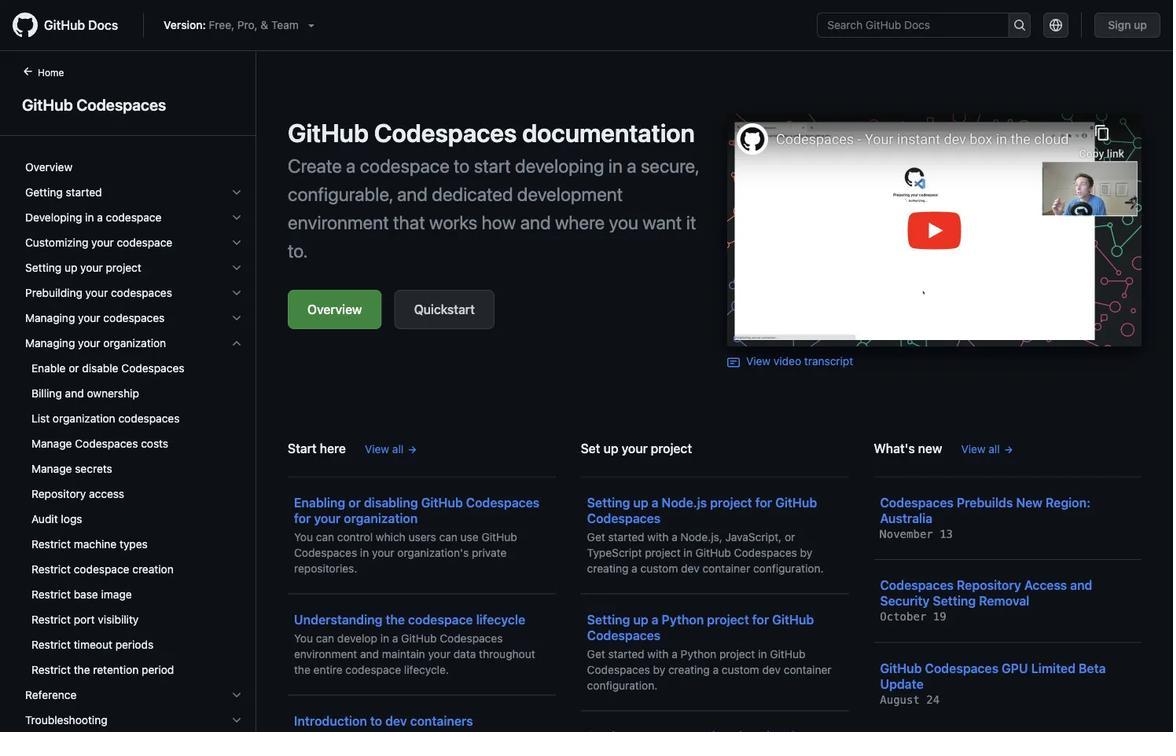 Task type: locate. For each thing, give the bounding box(es) containing it.
managing your organization element
[[13, 331, 256, 683], [13, 356, 256, 683]]

restrict machine types
[[31, 538, 148, 551]]

1 vertical spatial overview
[[307, 302, 362, 317]]

organization inside "link"
[[53, 412, 115, 425]]

what's new
[[874, 441, 942, 456]]

0 horizontal spatial view all link
[[365, 441, 418, 458]]

managing your organization
[[25, 337, 166, 350]]

triangle down image
[[305, 19, 318, 31]]

0 horizontal spatial container
[[703, 562, 750, 575]]

base
[[74, 589, 98, 602]]

the left entire
[[294, 664, 311, 677]]

up right sign
[[1134, 18, 1147, 31]]

view all right here
[[365, 443, 404, 456]]

1 horizontal spatial overview
[[307, 302, 362, 317]]

3 restrict from the top
[[31, 589, 71, 602]]

0 horizontal spatial the
[[74, 664, 90, 677]]

disable
[[82, 362, 118, 375]]

types
[[120, 538, 148, 551]]

restrict up 'restrict base image'
[[31, 563, 71, 576]]

your
[[91, 236, 114, 249], [80, 261, 103, 274], [85, 287, 108, 300], [78, 312, 100, 325], [78, 337, 100, 350], [622, 441, 648, 456], [314, 511, 341, 526], [372, 546, 394, 559], [428, 648, 451, 661]]

1 vertical spatial container
[[784, 664, 832, 677]]

0 vertical spatial you
[[294, 531, 313, 544]]

up left node.js
[[633, 495, 649, 510]]

view right new
[[961, 443, 986, 456]]

codespaces inside github codespaces documentation create a codespace to start developing in a secure, configurable, and dedicated development environment that works how and where you want it to.
[[374, 118, 517, 148]]

managing inside dropdown button
[[25, 337, 75, 350]]

manage for manage codespaces costs
[[31, 438, 72, 451]]

1 vertical spatial or
[[349, 495, 361, 510]]

codespaces inside "codespaces repository access and security setting removal october 19"
[[880, 578, 954, 593]]

environment down configurable,
[[288, 212, 389, 234]]

the inside managing your organization "element"
[[74, 664, 90, 677]]

2 all from the left
[[989, 443, 1000, 456]]

0 horizontal spatial dev
[[385, 714, 407, 729]]

setting up 19
[[933, 594, 976, 609]]

0 horizontal spatial by
[[653, 664, 665, 677]]

repository up removal
[[957, 578, 1021, 593]]

sc 9kayk9 0 image
[[230, 186, 243, 199], [230, 212, 243, 224], [230, 237, 243, 249], [230, 287, 243, 300], [230, 337, 243, 350], [230, 690, 243, 702]]

with inside setting up a python project for github codespaces get started with a python project in github codespaces by creating a custom dev container configuration.
[[648, 648, 669, 661]]

you down enabling
[[294, 531, 313, 544]]

codespaces down the prebuilding your codespaces dropdown button
[[103, 312, 165, 325]]

all up the disabling
[[392, 443, 404, 456]]

the up maintain at left
[[386, 613, 405, 627]]

2 horizontal spatial or
[[785, 531, 795, 544]]

view all link
[[365, 441, 418, 458], [961, 441, 1014, 458]]

6 restrict from the top
[[31, 664, 71, 677]]

0 horizontal spatial view all
[[365, 443, 404, 456]]

audit logs
[[31, 513, 82, 526]]

logs
[[61, 513, 82, 526]]

or right javascript,
[[785, 531, 795, 544]]

managing your organization element containing managing your organization
[[13, 331, 256, 683]]

by inside setting up a node.js project for github codespaces get started with a node.js, javascript, or typescript project in github codespaces by creating a custom dev container configuration.
[[800, 546, 812, 559]]

1 horizontal spatial container
[[784, 664, 832, 677]]

5 restrict from the top
[[31, 639, 71, 652]]

enabling
[[294, 495, 345, 510]]

sc 9kayk9 0 image inside customizing your codespace dropdown button
[[230, 237, 243, 249]]

2 vertical spatial sc 9kayk9 0 image
[[230, 715, 243, 727]]

restrict up reference
[[31, 664, 71, 677]]

a inside the understanding the codespace lifecycle you can develop in a github codespaces environment and maintain your data throughout the entire codespace lifecycle.
[[392, 632, 398, 645]]

up right set
[[604, 441, 619, 456]]

0 vertical spatial get
[[587, 531, 605, 544]]

the for lifecycle
[[386, 613, 405, 627]]

transcript
[[804, 355, 853, 368]]

started inside setting up a python project for github codespaces get started with a python project in github codespaces by creating a custom dev container configuration.
[[608, 648, 645, 661]]

1 vertical spatial sc 9kayk9 0 image
[[230, 312, 243, 325]]

restrict port visibility link
[[19, 608, 249, 633]]

your right set
[[622, 441, 648, 456]]

0 vertical spatial sc 9kayk9 0 image
[[230, 262, 243, 274]]

codespaces prebuilds new region: australia november 13
[[880, 495, 1091, 541]]

or for enabling
[[349, 495, 361, 510]]

view all right new
[[961, 443, 1000, 456]]

organization down the disabling
[[344, 511, 418, 526]]

0 vertical spatial to
[[454, 155, 470, 177]]

codespace up that
[[360, 155, 450, 177]]

sc 9kayk9 0 image inside managing your organization dropdown button
[[230, 337, 243, 350]]

0 vertical spatial organization
[[103, 337, 166, 350]]

github inside github codespaces documentation create a codespace to start developing in a secure, configurable, and dedicated development environment that works how and where you want it to.
[[288, 118, 369, 148]]

dev inside setting up a node.js project for github codespaces get started with a node.js, javascript, or typescript project in github codespaces by creating a custom dev container configuration.
[[681, 562, 700, 575]]

24
[[927, 694, 940, 707]]

0 vertical spatial repository
[[31, 488, 86, 501]]

creating
[[587, 562, 629, 575], [668, 664, 710, 677]]

0 vertical spatial overview link
[[19, 155, 249, 180]]

restrict left the port
[[31, 614, 71, 627]]

manage up repository access on the left bottom of the page
[[31, 463, 72, 476]]

1 all from the left
[[392, 443, 404, 456]]

set up your project
[[581, 441, 692, 456]]

view all link up the prebuilds
[[961, 441, 1014, 458]]

overview down to.
[[307, 302, 362, 317]]

managing inside dropdown button
[[25, 312, 75, 325]]

you down the understanding
[[294, 632, 313, 645]]

1 vertical spatial repository
[[957, 578, 1021, 593]]

started inside dropdown button
[[66, 186, 102, 199]]

1 vertical spatial overview link
[[288, 290, 382, 330]]

up for setting up your project
[[64, 261, 77, 274]]

2 vertical spatial codespaces
[[118, 412, 180, 425]]

use
[[461, 531, 479, 544]]

restrict codespace creation link
[[19, 558, 249, 583]]

start here
[[288, 441, 346, 456]]

javascript,
[[725, 531, 782, 544]]

to up dedicated
[[454, 155, 470, 177]]

1 vertical spatial you
[[294, 632, 313, 645]]

1 sc 9kayk9 0 image from the top
[[230, 262, 243, 274]]

github inside the understanding the codespace lifecycle you can develop in a github codespaces environment and maintain your data throughout the entire codespace lifecycle.
[[401, 632, 437, 645]]

4 restrict from the top
[[31, 614, 71, 627]]

3 sc 9kayk9 0 image from the top
[[230, 715, 243, 727]]

view right here
[[365, 443, 389, 456]]

sign
[[1108, 18, 1131, 31]]

0 horizontal spatial all
[[392, 443, 404, 456]]

view video transcript link
[[727, 355, 853, 369]]

for for setting up a python project for github codespaces
[[752, 613, 769, 627]]

1 horizontal spatial all
[[989, 443, 1000, 456]]

in inside setting up a node.js project for github codespaces get started with a node.js, javascript, or typescript project in github codespaces by creating a custom dev container configuration.
[[684, 546, 693, 559]]

november
[[880, 528, 933, 541]]

sc 9kayk9 0 image inside reference dropdown button
[[230, 690, 243, 702]]

sc 9kayk9 0 image inside developing in a codespace "dropdown button"
[[230, 212, 243, 224]]

1 you from the top
[[294, 531, 313, 544]]

containers
[[410, 714, 473, 729]]

security
[[880, 594, 930, 609]]

overview link
[[19, 155, 249, 180], [288, 290, 382, 330]]

in
[[608, 155, 623, 177], [85, 211, 94, 224], [360, 546, 369, 559], [684, 546, 693, 559], [380, 632, 389, 645], [758, 648, 767, 661]]

setting up typescript
[[587, 495, 630, 510]]

2 vertical spatial or
[[785, 531, 795, 544]]

0 vertical spatial for
[[755, 495, 772, 510]]

0 horizontal spatial overview link
[[19, 155, 249, 180]]

and right billing
[[65, 387, 84, 400]]

all
[[392, 443, 404, 456], [989, 443, 1000, 456]]

0 vertical spatial custom
[[641, 562, 678, 575]]

and down develop
[[360, 648, 379, 661]]

sc 9kayk9 0 image inside the prebuilding your codespaces dropdown button
[[230, 287, 243, 300]]

restrict codespace creation
[[31, 563, 174, 576]]

restrict for restrict port visibility
[[31, 614, 71, 627]]

0 vertical spatial configuration.
[[753, 562, 824, 575]]

with
[[648, 531, 669, 544], [648, 648, 669, 661]]

managing your organization element containing enable or disable codespaces
[[13, 356, 256, 683]]

repository up audit logs at left bottom
[[31, 488, 86, 501]]

5 sc 9kayk9 0 image from the top
[[230, 337, 243, 350]]

codespaces inside manage codespaces costs "link"
[[75, 438, 138, 451]]

started inside setting up a node.js project for github codespaces get started with a node.js, javascript, or typescript project in github codespaces by creating a custom dev container configuration.
[[608, 531, 645, 544]]

environment up entire
[[294, 648, 357, 661]]

repository access
[[31, 488, 124, 501]]

sc 9kayk9 0 image for your
[[230, 262, 243, 274]]

sc 9kayk9 0 image inside managing your codespaces dropdown button
[[230, 312, 243, 325]]

custom inside setting up a node.js project for github codespaces get started with a node.js, javascript, or typescript project in github codespaces by creating a custom dev container configuration.
[[641, 562, 678, 575]]

container inside setting up a node.js project for github codespaces get started with a node.js, javascript, or typescript project in github codespaces by creating a custom dev container configuration.
[[703, 562, 750, 575]]

periods
[[115, 639, 153, 652]]

codespace inside managing your organization "element"
[[74, 563, 129, 576]]

and right access
[[1070, 578, 1093, 593]]

codespaces up costs
[[118, 412, 180, 425]]

up for setting up a node.js project for github codespaces get started with a node.js, javascript, or typescript project in github codespaces by creating a custom dev container configuration.
[[633, 495, 649, 510]]

1 vertical spatial for
[[294, 511, 311, 526]]

1 vertical spatial manage
[[31, 463, 72, 476]]

0 vertical spatial managing
[[25, 312, 75, 325]]

reference
[[25, 689, 77, 702]]

codespaces inside codespaces prebuilds new region: australia november 13
[[880, 495, 954, 510]]

or inside github codespaces element
[[69, 362, 79, 375]]

your down managing your codespaces
[[78, 337, 100, 350]]

0 vertical spatial started
[[66, 186, 102, 199]]

2 get from the top
[[587, 648, 605, 661]]

manage inside "link"
[[31, 438, 72, 451]]

restrict left the timeout
[[31, 639, 71, 652]]

2 manage from the top
[[31, 463, 72, 476]]

0 vertical spatial overview
[[25, 161, 73, 174]]

for for setting up a node.js project for github codespaces
[[755, 495, 772, 510]]

0 horizontal spatial or
[[69, 362, 79, 375]]

sc 9kayk9 0 image for a
[[230, 212, 243, 224]]

0 vertical spatial with
[[648, 531, 669, 544]]

19
[[933, 611, 947, 624]]

up down typescript
[[633, 613, 649, 627]]

view all
[[365, 443, 404, 456], [961, 443, 1000, 456]]

codespaces inside list organization codespaces "link"
[[118, 412, 180, 425]]

restrict for restrict timeout periods
[[31, 639, 71, 652]]

2 you from the top
[[294, 632, 313, 645]]

1 manage from the top
[[31, 438, 72, 451]]

1 get from the top
[[587, 531, 605, 544]]

beta
[[1079, 661, 1106, 676]]

environment inside the understanding the codespace lifecycle you can develop in a github codespaces environment and maintain your data throughout the entire codespace lifecycle.
[[294, 648, 357, 661]]

codespace
[[360, 155, 450, 177], [106, 211, 162, 224], [117, 236, 172, 249], [74, 563, 129, 576], [408, 613, 473, 627], [346, 664, 401, 677]]

github codespaces
[[22, 95, 166, 114]]

codespace down getting started dropdown button
[[106, 211, 162, 224]]

1 vertical spatial managing
[[25, 337, 75, 350]]

image
[[101, 589, 132, 602]]

2 managing your organization element from the top
[[13, 356, 256, 683]]

can down the understanding
[[316, 632, 334, 645]]

None search field
[[817, 13, 1031, 38]]

setting up a node.js project for github codespaces get started with a node.js, javascript, or typescript project in github codespaces by creating a custom dev container configuration.
[[587, 495, 824, 575]]

how
[[482, 212, 516, 234]]

up for sign up
[[1134, 18, 1147, 31]]

your down enabling
[[314, 511, 341, 526]]

throughout
[[479, 648, 535, 661]]

your up managing your organization
[[78, 312, 100, 325]]

reference button
[[19, 683, 249, 709]]

developing
[[515, 155, 604, 177]]

codespaces down setting up your project dropdown button
[[111, 287, 172, 300]]

creating inside setting up a node.js project for github codespaces get started with a node.js, javascript, or typescript project in github codespaces by creating a custom dev container configuration.
[[587, 562, 629, 575]]

codespace down maintain at left
[[346, 664, 401, 677]]

can left control
[[316, 531, 334, 544]]

to right introduction
[[370, 714, 382, 729]]

managing up "enable" on the left of page
[[25, 337, 75, 350]]

2 horizontal spatial view
[[961, 443, 986, 456]]

manage down list
[[31, 438, 72, 451]]

1 vertical spatial organization
[[53, 412, 115, 425]]

1 vertical spatial dev
[[762, 664, 781, 677]]

developing
[[25, 211, 82, 224]]

your inside the understanding the codespace lifecycle you can develop in a github codespaces environment and maintain your data throughout the entire codespace lifecycle.
[[428, 648, 451, 661]]

1 horizontal spatial configuration.
[[753, 562, 824, 575]]

view right link icon
[[746, 355, 771, 368]]

all up the prebuilds
[[989, 443, 1000, 456]]

1 horizontal spatial or
[[349, 495, 361, 510]]

2 managing from the top
[[25, 337, 75, 350]]

to.
[[288, 240, 308, 262]]

6 sc 9kayk9 0 image from the top
[[230, 690, 243, 702]]

free,
[[209, 18, 234, 31]]

restrict timeout periods
[[31, 639, 153, 652]]

1 vertical spatial with
[[648, 648, 669, 661]]

restrict for restrict the retention period
[[31, 664, 71, 677]]

sc 9kayk9 0 image inside setting up your project dropdown button
[[230, 262, 243, 274]]

2 vertical spatial started
[[608, 648, 645, 661]]

up inside setting up a node.js project for github codespaces get started with a node.js, javascript, or typescript project in github codespaces by creating a custom dev container configuration.
[[633, 495, 649, 510]]

to
[[454, 155, 470, 177], [370, 714, 382, 729]]

0 vertical spatial creating
[[587, 562, 629, 575]]

2 restrict from the top
[[31, 563, 71, 576]]

for inside the enabling or disabling github codespaces for your organization you can control which users can use github codespaces in your organization's private repositories.
[[294, 511, 311, 526]]

get inside setting up a python project for github codespaces get started with a python project in github codespaces by creating a custom dev container configuration.
[[587, 648, 605, 661]]

which
[[376, 531, 406, 544]]

codespaces inside the understanding the codespace lifecycle you can develop in a github codespaces environment and maintain your data throughout the entire codespace lifecycle.
[[440, 632, 503, 645]]

1 view all link from the left
[[365, 441, 418, 458]]

all for new
[[989, 443, 1000, 456]]

1 vertical spatial custom
[[722, 664, 759, 677]]

up for setting up a python project for github codespaces get started with a python project in github codespaces by creating a custom dev container configuration.
[[633, 613, 649, 627]]

1 vertical spatial creating
[[668, 664, 710, 677]]

for inside setting up a python project for github codespaces get started with a python project in github codespaces by creating a custom dev container configuration.
[[752, 613, 769, 627]]

or inside the enabling or disabling github codespaces for your organization you can control which users can use github codespaces in your organization's private repositories.
[[349, 495, 361, 510]]

organization down billing and ownership
[[53, 412, 115, 425]]

setting inside setting up a python project for github codespaces get started with a python project in github codespaces by creating a custom dev container configuration.
[[587, 613, 630, 627]]

restrict left base
[[31, 589, 71, 602]]

2 vertical spatial dev
[[385, 714, 407, 729]]

2 with from the top
[[648, 648, 669, 661]]

codespace inside dropdown button
[[117, 236, 172, 249]]

overview link down to.
[[288, 290, 382, 330]]

or right "enable" on the left of page
[[69, 362, 79, 375]]

get inside setting up a node.js project for github codespaces get started with a node.js, javascript, or typescript project in github codespaces by creating a custom dev container configuration.
[[587, 531, 605, 544]]

1 horizontal spatial to
[[454, 155, 470, 177]]

list organization codespaces link
[[19, 407, 249, 432]]

want
[[643, 212, 682, 234]]

1 vertical spatial environment
[[294, 648, 357, 661]]

1 vertical spatial started
[[608, 531, 645, 544]]

setting inside dropdown button
[[25, 261, 61, 274]]

link image
[[727, 356, 740, 369]]

and inside "codespaces repository access and security setting removal october 19"
[[1070, 578, 1093, 593]]

for
[[755, 495, 772, 510], [294, 511, 311, 526], [752, 613, 769, 627]]

organization
[[103, 337, 166, 350], [53, 412, 115, 425], [344, 511, 418, 526]]

1 with from the top
[[648, 531, 669, 544]]

2 horizontal spatial dev
[[762, 664, 781, 677]]

3 sc 9kayk9 0 image from the top
[[230, 237, 243, 249]]

2 sc 9kayk9 0 image from the top
[[230, 212, 243, 224]]

codespace down machine
[[74, 563, 129, 576]]

your up prebuilding your codespaces at the left
[[80, 261, 103, 274]]

up inside setting up a python project for github codespaces get started with a python project in github codespaces by creating a custom dev container configuration.
[[633, 613, 649, 627]]

4 sc 9kayk9 0 image from the top
[[230, 287, 243, 300]]

codespaces inside the prebuilding your codespaces dropdown button
[[111, 287, 172, 300]]

enable
[[31, 362, 66, 375]]

sc 9kayk9 0 image inside getting started dropdown button
[[230, 186, 243, 199]]

ownership
[[87, 387, 139, 400]]

1 horizontal spatial repository
[[957, 578, 1021, 593]]

view all link up the disabling
[[365, 441, 418, 458]]

get for setting up a python project for github codespaces
[[587, 648, 605, 661]]

typescript
[[587, 546, 642, 559]]

1 managing your organization element from the top
[[13, 331, 256, 683]]

managing down prebuilding
[[25, 312, 75, 325]]

overview up getting in the top left of the page
[[25, 161, 73, 174]]

period
[[142, 664, 174, 677]]

0 vertical spatial python
[[662, 613, 704, 627]]

setting down typescript
[[587, 613, 630, 627]]

0 vertical spatial container
[[703, 562, 750, 575]]

manage codespaces costs
[[31, 438, 168, 451]]

1 vertical spatial get
[[587, 648, 605, 661]]

pro,
[[237, 18, 258, 31]]

2 sc 9kayk9 0 image from the top
[[230, 312, 243, 325]]

0 horizontal spatial custom
[[641, 562, 678, 575]]

sc 9kayk9 0 image for codespace
[[230, 237, 243, 249]]

manage inside "link"
[[31, 463, 72, 476]]

setting up prebuilding
[[25, 261, 61, 274]]

2 horizontal spatial the
[[386, 613, 405, 627]]

organization down managing your codespaces dropdown button
[[103, 337, 166, 350]]

0 vertical spatial manage
[[31, 438, 72, 451]]

0 horizontal spatial repository
[[31, 488, 86, 501]]

and right how
[[520, 212, 551, 234]]

github docs link
[[13, 13, 131, 38]]

codespaces inside managing your codespaces dropdown button
[[103, 312, 165, 325]]

1 horizontal spatial view all
[[961, 443, 1000, 456]]

0 horizontal spatial configuration.
[[587, 679, 658, 692]]

1 horizontal spatial custom
[[722, 664, 759, 677]]

setting for project
[[25, 261, 61, 274]]

node.js,
[[681, 531, 722, 544]]

restrict down audit logs at left bottom
[[31, 538, 71, 551]]

you inside the understanding the codespace lifecycle you can develop in a github codespaces environment and maintain your data throughout the entire codespace lifecycle.
[[294, 632, 313, 645]]

in inside the understanding the codespace lifecycle you can develop in a github codespaces environment and maintain your data throughout the entire codespace lifecycle.
[[380, 632, 389, 645]]

with inside setting up a node.js project for github codespaces get started with a node.js, javascript, or typescript project in github codespaces by creating a custom dev container configuration.
[[648, 531, 669, 544]]

up inside dropdown button
[[64, 261, 77, 274]]

project inside dropdown button
[[106, 261, 141, 274]]

up down customizing
[[64, 261, 77, 274]]

version:
[[164, 18, 206, 31]]

overview link up developing in a codespace "dropdown button"
[[19, 155, 249, 180]]

for inside setting up a node.js project for github codespaces get started with a node.js, javascript, or typescript project in github codespaces by creating a custom dev container configuration.
[[755, 495, 772, 510]]

github codespaces gpu limited beta update august 24
[[880, 661, 1106, 707]]

1 vertical spatial configuration.
[[587, 679, 658, 692]]

with for node.js
[[648, 531, 669, 544]]

0 horizontal spatial to
[[370, 714, 382, 729]]

0 vertical spatial dev
[[681, 562, 700, 575]]

project
[[106, 261, 141, 274], [651, 441, 692, 456], [710, 495, 752, 510], [645, 546, 681, 559], [707, 613, 749, 627], [720, 648, 755, 661]]

2 vertical spatial organization
[[344, 511, 418, 526]]

by inside setting up a python project for github codespaces get started with a python project in github codespaces by creating a custom dev container configuration.
[[653, 664, 665, 677]]

0 horizontal spatial creating
[[587, 562, 629, 575]]

your up lifecycle.
[[428, 648, 451, 661]]

github codespaces element
[[0, 64, 256, 733]]

codespaces
[[111, 287, 172, 300], [103, 312, 165, 325], [118, 412, 180, 425]]

2 view all link from the left
[[961, 441, 1014, 458]]

codespace up data
[[408, 613, 473, 627]]

1 vertical spatial codespaces
[[103, 312, 165, 325]]

up for set up your project
[[604, 441, 619, 456]]

1 horizontal spatial dev
[[681, 562, 700, 575]]

1 horizontal spatial by
[[800, 546, 812, 559]]

repository
[[31, 488, 86, 501], [957, 578, 1021, 593]]

0 vertical spatial codespaces
[[111, 287, 172, 300]]

lifecycle.
[[404, 664, 449, 677]]

port
[[74, 614, 95, 627]]

the down restrict timeout periods
[[74, 664, 90, 677]]

your down developing in a codespace
[[91, 236, 114, 249]]

or up control
[[349, 495, 361, 510]]

maintain
[[382, 648, 425, 661]]

get
[[587, 531, 605, 544], [587, 648, 605, 661]]

sc 9kayk9 0 image
[[230, 262, 243, 274], [230, 312, 243, 325], [230, 715, 243, 727]]

1 vertical spatial by
[[653, 664, 665, 677]]

0 vertical spatial environment
[[288, 212, 389, 234]]

0 horizontal spatial overview
[[25, 161, 73, 174]]

2 vertical spatial for
[[752, 613, 769, 627]]

prebuilds
[[957, 495, 1013, 510]]

1 horizontal spatial creating
[[668, 664, 710, 677]]

1 managing from the top
[[25, 312, 75, 325]]

1 horizontal spatial view all link
[[961, 441, 1014, 458]]

1 restrict from the top
[[31, 538, 71, 551]]

1 sc 9kayk9 0 image from the top
[[230, 186, 243, 199]]

0 vertical spatial or
[[69, 362, 79, 375]]

1 view all from the left
[[365, 443, 404, 456]]

sign up
[[1108, 18, 1147, 31]]

setting inside "codespaces repository access and security setting removal october 19"
[[933, 594, 976, 609]]

2 view all from the left
[[961, 443, 1000, 456]]

0 vertical spatial by
[[800, 546, 812, 559]]

0 horizontal spatial view
[[365, 443, 389, 456]]

your up managing your codespaces
[[85, 287, 108, 300]]

setting inside setting up a node.js project for github codespaces get started with a node.js, javascript, or typescript project in github codespaces by creating a custom dev container configuration.
[[587, 495, 630, 510]]

codespace down developing in a codespace "dropdown button"
[[117, 236, 172, 249]]



Task type: vqa. For each thing, say whether or not it's contained in the screenshot.
right "all"
yes



Task type: describe. For each thing, give the bounding box(es) containing it.
and inside the understanding the codespace lifecycle you can develop in a github codespaces environment and maintain your data throughout the entire codespace lifecycle.
[[360, 648, 379, 661]]

enable or disable codespaces
[[31, 362, 184, 375]]

november 13 element
[[880, 528, 953, 541]]

list organization codespaces
[[31, 412, 180, 425]]

start
[[474, 155, 511, 177]]

private
[[472, 546, 507, 559]]

in inside the enabling or disabling github codespaces for your organization you can control which users can use github codespaces in your organization's private repositories.
[[360, 546, 369, 559]]

codespaces inside github codespaces gpu limited beta update august 24
[[925, 661, 999, 676]]

your inside dropdown button
[[78, 312, 100, 325]]

introduction to dev containers
[[294, 714, 473, 729]]

view all link for start here
[[365, 441, 418, 458]]

environment inside github codespaces documentation create a codespace to start developing in a secure, configurable, and dedicated development environment that works how and where you want it to.
[[288, 212, 389, 234]]

Search GitHub Docs search field
[[818, 13, 1008, 37]]

where
[[555, 212, 605, 234]]

codespaces inside enable or disable codespaces link
[[121, 362, 184, 375]]

that
[[393, 212, 425, 234]]

select language: current language is english image
[[1050, 19, 1063, 31]]

github codespaces link
[[19, 93, 237, 116]]

video
[[774, 355, 801, 368]]

restrict port visibility
[[31, 614, 139, 627]]

all for disabling
[[392, 443, 404, 456]]

october
[[880, 611, 927, 624]]

home link
[[16, 65, 89, 81]]

audit
[[31, 513, 58, 526]]

billing and ownership
[[31, 387, 139, 400]]

overview inside github codespaces element
[[25, 161, 73, 174]]

sc 9kayk9 0 image inside troubleshooting dropdown button
[[230, 715, 243, 727]]

1 horizontal spatial the
[[294, 664, 311, 677]]

costs
[[141, 438, 168, 451]]

develop
[[337, 632, 377, 645]]

repository inside "codespaces repository access and security setting removal october 19"
[[957, 578, 1021, 593]]

1 vertical spatial to
[[370, 714, 382, 729]]

update
[[880, 677, 924, 692]]

started for setting up a python project for github codespaces
[[608, 648, 645, 661]]

retention
[[93, 664, 139, 677]]

getting
[[25, 186, 63, 199]]

in inside "dropdown button"
[[85, 211, 94, 224]]

sc 9kayk9 0 image for codespaces
[[230, 312, 243, 325]]

container inside setting up a python project for github codespaces get started with a python project in github codespaces by creating a custom dev container configuration.
[[784, 664, 832, 677]]

for for enabling or disabling github codespaces for your organization
[[294, 511, 311, 526]]

or inside setting up a node.js project for github codespaces get started with a node.js, javascript, or typescript project in github codespaces by creating a custom dev container configuration.
[[785, 531, 795, 544]]

managing for managing your codespaces
[[25, 312, 75, 325]]

view all link for what's new
[[961, 441, 1014, 458]]

search image
[[1014, 19, 1026, 31]]

customizing your codespace button
[[19, 230, 249, 256]]

troubleshooting button
[[19, 709, 249, 733]]

team
[[271, 18, 299, 31]]

codespace inside github codespaces documentation create a codespace to start developing in a secure, configurable, and dedicated development environment that works how and where you want it to.
[[360, 155, 450, 177]]

creating inside setting up a python project for github codespaces get started with a python project in github codespaces by creating a custom dev container configuration.
[[668, 664, 710, 677]]

overview link inside github codespaces element
[[19, 155, 249, 180]]

works
[[429, 212, 478, 234]]

view for enabling or disabling github codespaces for your organization
[[365, 443, 389, 456]]

restrict the retention period link
[[19, 658, 249, 683]]

manage secrets link
[[19, 457, 249, 482]]

in inside github codespaces documentation create a codespace to start developing in a secure, configurable, and dedicated development environment that works how and where you want it to.
[[608, 155, 623, 177]]

secure,
[[641, 155, 699, 177]]

documentation
[[522, 118, 695, 148]]

you inside the enabling or disabling github codespaces for your organization you can control which users can use github codespaces in your organization's private repositories.
[[294, 531, 313, 544]]

get for setting up a node.js project for github codespaces
[[587, 531, 605, 544]]

1 horizontal spatial overview link
[[288, 290, 382, 330]]

13
[[940, 528, 953, 541]]

your inside "element"
[[78, 337, 100, 350]]

configuration. inside setting up a node.js project for github codespaces get started with a node.js, javascript, or typescript project in github codespaces by creating a custom dev container configuration.
[[753, 562, 824, 575]]

custom inside setting up a python project for github codespaces get started with a python project in github codespaces by creating a custom dev container configuration.
[[722, 664, 759, 677]]

1 horizontal spatial view
[[746, 355, 771, 368]]

repository inside "link"
[[31, 488, 86, 501]]

secrets
[[75, 463, 112, 476]]

docs
[[88, 18, 118, 33]]

restrict base image link
[[19, 583, 249, 608]]

australia
[[880, 511, 933, 526]]

removal
[[979, 594, 1030, 609]]

audit logs link
[[19, 507, 249, 532]]

your down which at bottom
[[372, 546, 394, 559]]

in inside setting up a python project for github codespaces get started with a python project in github codespaces by creating a custom dev container configuration.
[[758, 648, 767, 661]]

codespaces for list organization codespaces
[[118, 412, 180, 425]]

manage for manage secrets
[[31, 463, 72, 476]]

manage codespaces costs link
[[19, 432, 249, 457]]

customizing your codespace
[[25, 236, 172, 249]]

october 19 element
[[880, 611, 947, 624]]

view all for what's new
[[961, 443, 1000, 456]]

region:
[[1046, 495, 1091, 510]]

sc 9kayk9 0 image for organization
[[230, 337, 243, 350]]

entire
[[314, 664, 343, 677]]

organization inside dropdown button
[[103, 337, 166, 350]]

or for enable
[[69, 362, 79, 375]]

it
[[686, 212, 696, 234]]

codespaces for managing your codespaces
[[103, 312, 165, 325]]

sc 9kayk9 0 image for codespaces
[[230, 287, 243, 300]]

version: free, pro, & team
[[164, 18, 299, 31]]

repository access link
[[19, 482, 249, 507]]

dev inside setting up a python project for github codespaces get started with a python project in github codespaces by creating a custom dev container configuration.
[[762, 664, 781, 677]]

restrict the retention period
[[31, 664, 174, 677]]

prebuilding your codespaces
[[25, 287, 172, 300]]

home
[[38, 67, 64, 78]]

1 vertical spatial python
[[681, 648, 717, 661]]

introduction
[[294, 714, 367, 729]]

codespaces repository access and security setting removal october 19
[[880, 578, 1093, 624]]

view all for start here
[[365, 443, 404, 456]]

troubleshooting
[[25, 714, 107, 727]]

and inside managing your organization "element"
[[65, 387, 84, 400]]

repositories.
[[294, 562, 357, 575]]

august 24 element
[[880, 694, 940, 707]]

a inside "dropdown button"
[[97, 211, 103, 224]]

the for period
[[74, 664, 90, 677]]

access
[[1025, 578, 1067, 593]]

gpu
[[1002, 661, 1028, 676]]

codespaces for prebuilding your codespaces
[[111, 287, 172, 300]]

sign up link
[[1095, 13, 1161, 38]]

visibility
[[98, 614, 139, 627]]

managing your organization button
[[19, 331, 249, 356]]

can left use
[[439, 531, 458, 544]]

codespace inside "dropdown button"
[[106, 211, 162, 224]]

set
[[581, 441, 600, 456]]

enable or disable codespaces link
[[19, 356, 249, 381]]

prebuilding
[[25, 287, 82, 300]]

restrict for restrict codespace creation
[[31, 563, 71, 576]]

august
[[880, 694, 920, 707]]

started for setting up a node.js project for github codespaces
[[608, 531, 645, 544]]

managing for managing your organization
[[25, 337, 75, 350]]

introduction to dev containers link
[[294, 701, 549, 733]]

start
[[288, 441, 317, 456]]

restrict for restrict base image
[[31, 589, 71, 602]]

and up that
[[397, 183, 428, 205]]

organization inside the enabling or disabling github codespaces for your organization you can control which users can use github codespaces in your organization's private repositories.
[[344, 511, 418, 526]]

users
[[409, 531, 436, 544]]

you
[[609, 212, 638, 234]]

billing
[[31, 387, 62, 400]]

what's
[[874, 441, 915, 456]]

to inside github codespaces documentation create a codespace to start developing in a secure, configurable, and dedicated development environment that works how and where you want it to.
[[454, 155, 470, 177]]

restrict base image
[[31, 589, 132, 602]]

understanding the codespace lifecycle you can develop in a github codespaces environment and maintain your data throughout the entire codespace lifecycle.
[[294, 613, 535, 677]]

managing your codespaces
[[25, 312, 165, 325]]

enabling or disabling github codespaces for your organization you can control which users can use github codespaces in your organization's private repositories.
[[294, 495, 540, 575]]

disabling
[[364, 495, 418, 510]]

dedicated
[[432, 183, 513, 205]]

view for codespaces prebuilds new region: australia
[[961, 443, 986, 456]]

manage secrets
[[31, 463, 112, 476]]

setting for node.js
[[587, 495, 630, 510]]

restrict for restrict machine types
[[31, 538, 71, 551]]

access
[[89, 488, 124, 501]]

managing your codespaces button
[[19, 306, 249, 331]]

new
[[1016, 495, 1043, 510]]

getting started button
[[19, 180, 249, 205]]

setting for python
[[587, 613, 630, 627]]

configuration. inside setting up a python project for github codespaces get started with a python project in github codespaces by creating a custom dev container configuration.
[[587, 679, 658, 692]]

codespaces inside github codespaces link
[[76, 95, 166, 114]]

billing and ownership link
[[19, 381, 249, 407]]

github inside github codespaces gpu limited beta update august 24
[[880, 661, 922, 676]]

with for python
[[648, 648, 669, 661]]

can inside the understanding the codespace lifecycle you can develop in a github codespaces environment and maintain your data throughout the entire codespace lifecycle.
[[316, 632, 334, 645]]

restrict machine types link
[[19, 532, 249, 558]]



